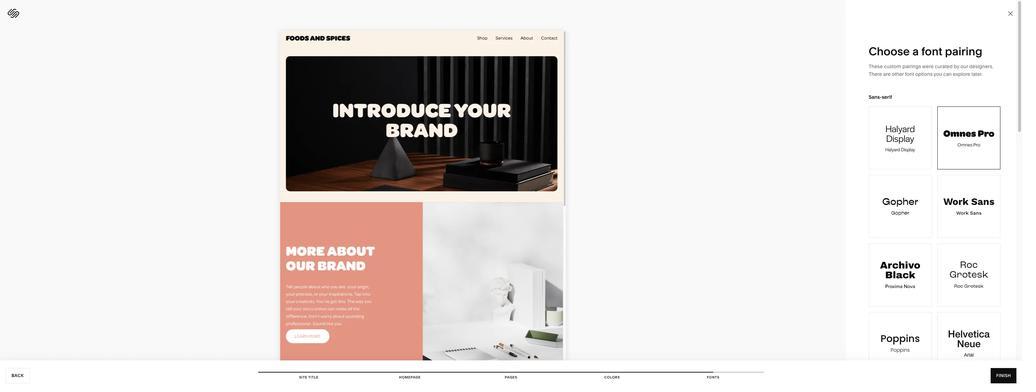 Task type: describe. For each thing, give the bounding box(es) containing it.
0 vertical spatial poppins
[[881, 332, 920, 346]]

0 vertical spatial work
[[943, 196, 968, 208]]

arial
[[964, 353, 974, 358]]

0 vertical spatial gopher
[[882, 196, 918, 208]]

these custom pairings were curated by our designers. there are other font options you can explore later.
[[869, 63, 993, 77]]

options
[[915, 71, 933, 77]]

1 vertical spatial omnes
[[957, 141, 972, 148]]

0 vertical spatial grotesk
[[949, 269, 988, 283]]

finish
[[996, 374, 1011, 379]]

omnes pro omnes pro
[[943, 126, 994, 148]]

roc grotesk roc grotesk
[[949, 259, 988, 290]]

proxima
[[885, 283, 903, 291]]

gopher gopher
[[882, 196, 918, 216]]

black
[[885, 270, 915, 281]]

you
[[934, 71, 942, 77]]

other
[[892, 71, 904, 77]]

0 vertical spatial halyard
[[885, 122, 915, 135]]

pairing
[[945, 45, 982, 58]]

curated
[[935, 63, 953, 70]]

designers.
[[969, 63, 993, 70]]

colors
[[604, 376, 620, 380]]

back button
[[6, 369, 30, 384]]

site
[[299, 376, 307, 380]]

poppins inside poppins poppins
[[891, 347, 910, 354]]

homepage
[[399, 376, 421, 380]]

0 vertical spatial font
[[921, 45, 942, 58]]

halyard display halyard display
[[885, 122, 915, 153]]

1 vertical spatial pro
[[973, 141, 980, 148]]

work sans work sans
[[943, 196, 994, 216]]

0 vertical spatial roc
[[960, 259, 978, 273]]

choose a font pairing
[[869, 45, 982, 58]]

helvetica
[[948, 329, 990, 340]]

font inside these custom pairings were curated by our designers. there are other font options you can explore later.
[[905, 71, 914, 77]]

archivo
[[880, 260, 920, 271]]

archivo black proxima nova
[[880, 260, 920, 291]]

our
[[960, 63, 968, 70]]

sans-
[[869, 94, 882, 100]]

0 vertical spatial sans
[[971, 196, 994, 208]]



Task type: vqa. For each thing, say whether or not it's contained in the screenshot.
POPPINS
yes



Task type: locate. For each thing, give the bounding box(es) containing it.
finish button
[[991, 369, 1016, 384]]

grotesk inside roc grotesk roc grotesk
[[964, 284, 984, 290]]

1 vertical spatial font
[[905, 71, 914, 77]]

1 vertical spatial sans
[[970, 210, 982, 216]]

were
[[922, 63, 934, 70]]

1 vertical spatial display
[[901, 146, 915, 153]]

1 vertical spatial roc
[[954, 284, 963, 290]]

1 vertical spatial halyard
[[885, 146, 900, 153]]

gopher inside gopher gopher
[[891, 210, 909, 216]]

poppins
[[881, 332, 920, 346], [891, 347, 910, 354]]

None checkbox
[[869, 107, 931, 169], [869, 176, 931, 238], [938, 244, 1000, 307], [869, 107, 931, 169], [869, 176, 931, 238], [938, 244, 1000, 307]]

omnes
[[943, 126, 976, 140], [957, 141, 972, 148]]

1 vertical spatial poppins
[[891, 347, 910, 354]]

0 horizontal spatial font
[[905, 71, 914, 77]]

font
[[921, 45, 942, 58], [905, 71, 914, 77]]

fonts
[[707, 376, 719, 380]]

helvetica neue arial
[[948, 329, 990, 358]]

neue
[[957, 338, 981, 350]]

can
[[943, 71, 952, 77]]

these
[[869, 63, 883, 70]]

by
[[954, 63, 959, 70]]

are
[[883, 71, 891, 77]]

there
[[869, 71, 882, 77]]

a
[[912, 45, 919, 58]]

sans
[[971, 196, 994, 208], [970, 210, 982, 216]]

explore
[[953, 71, 970, 77]]

pairings
[[902, 63, 921, 70]]

1 horizontal spatial font
[[921, 45, 942, 58]]

0 vertical spatial omnes
[[943, 126, 976, 140]]

0 vertical spatial pro
[[978, 126, 994, 140]]

work
[[943, 196, 968, 208], [956, 210, 968, 216]]

font down pairings on the top of page
[[905, 71, 914, 77]]

halyard
[[885, 122, 915, 135], [885, 146, 900, 153]]

custom
[[884, 63, 901, 70]]

grotesk
[[949, 269, 988, 283], [964, 284, 984, 290]]

0 vertical spatial display
[[886, 132, 914, 145]]

1 vertical spatial grotesk
[[964, 284, 984, 290]]

roc
[[960, 259, 978, 273], [954, 284, 963, 290]]

pro
[[978, 126, 994, 140], [973, 141, 980, 148]]

choose
[[869, 45, 910, 58]]

None checkbox
[[938, 107, 1000, 169], [938, 176, 1000, 238], [869, 244, 931, 307], [869, 313, 931, 375], [938, 313, 1000, 375], [938, 107, 1000, 169], [938, 176, 1000, 238], [869, 244, 931, 307], [869, 313, 931, 375], [938, 313, 1000, 375]]

title
[[308, 376, 318, 380]]

pages
[[505, 376, 517, 380]]

back
[[11, 374, 24, 379]]

sans-serif
[[869, 94, 892, 100]]

nova
[[904, 283, 915, 291]]

serif
[[882, 94, 892, 100]]

poppins poppins
[[881, 332, 920, 354]]

1 vertical spatial gopher
[[891, 210, 909, 216]]

font up were
[[921, 45, 942, 58]]

1 vertical spatial work
[[956, 210, 968, 216]]

display
[[886, 132, 914, 145], [901, 146, 915, 153]]

gopher
[[882, 196, 918, 208], [891, 210, 909, 216]]

site title
[[299, 376, 318, 380]]

later.
[[971, 71, 983, 77]]



